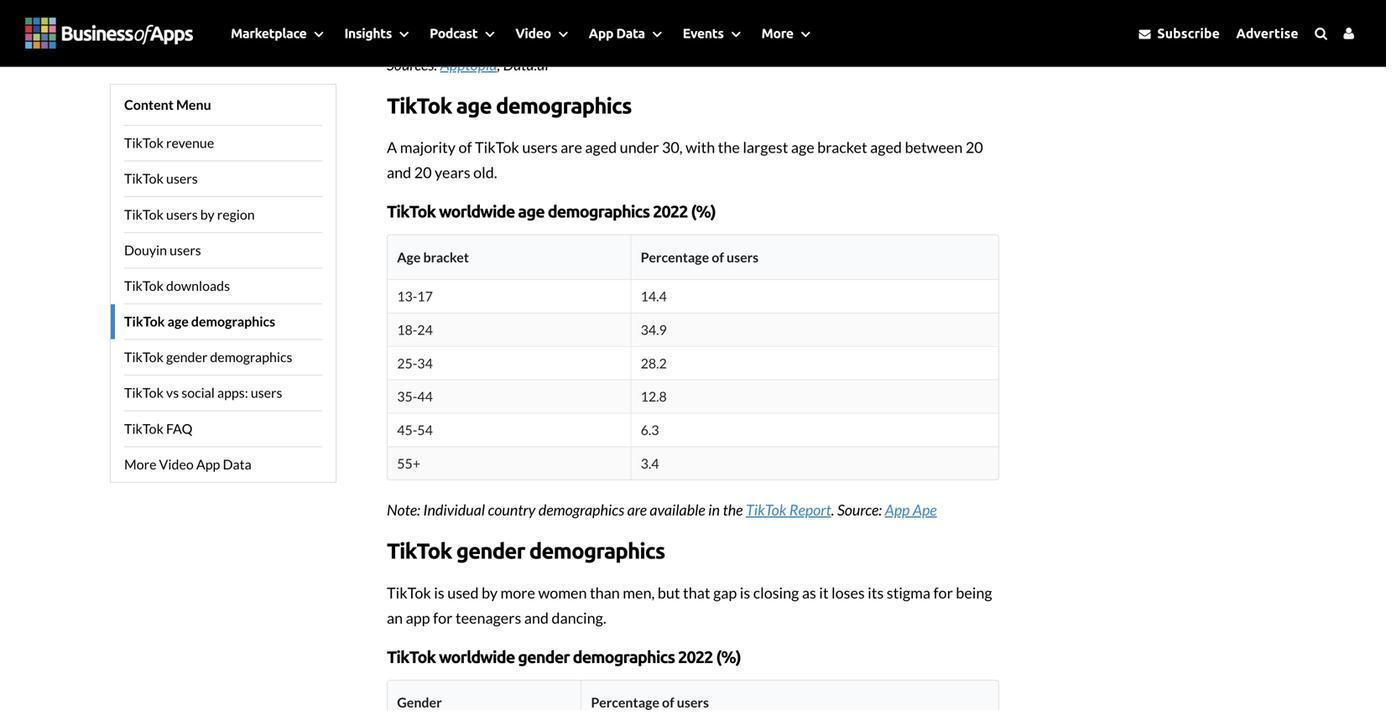 Task type: vqa. For each thing, say whether or not it's contained in the screenshot.
of in the A Majority Of Tiktok Users Are Aged Under 30, With The Largest Age Bracket Aged Between 20 And 20 Years Old.
yes



Task type: describe. For each thing, give the bounding box(es) containing it.
podcast
[[430, 26, 478, 41]]

tiktok age demographics inside "link"
[[124, 313, 275, 330]]

24
[[417, 322, 433, 338]]

women
[[538, 584, 587, 602]]

25-34
[[397, 355, 433, 372]]

tiktok down douyin at top left
[[124, 278, 164, 294]]

demographics down data.ai
[[496, 94, 632, 118]]

tiktok downloads
[[124, 278, 230, 294]]

12.8
[[641, 389, 667, 405]]

1 vertical spatial are
[[627, 501, 647, 520]]

tiktok faq link
[[124, 411, 322, 447]]

available
[[650, 501, 705, 520]]

between
[[905, 138, 963, 157]]

gap
[[713, 584, 737, 602]]

34
[[417, 355, 433, 372]]

downloads
[[166, 278, 230, 294]]

tiktok downloads link
[[124, 268, 322, 304]]

search image
[[1315, 27, 1327, 40]]

data.ai
[[503, 55, 549, 74]]

largest
[[743, 138, 788, 157]]

dancing.
[[552, 609, 606, 627]]

2 aged from the left
[[870, 138, 902, 157]]

14.4
[[641, 288, 667, 305]]

country
[[488, 501, 536, 520]]

tiktok revenue
[[124, 135, 214, 151]]

app data link
[[576, 0, 670, 66]]

1 is from the left
[[434, 584, 444, 602]]

bracket inside a majority of tiktok users are aged under 30, with the largest age bracket aged between 20 and 20 years old.
[[817, 138, 867, 157]]

user image
[[1344, 27, 1354, 40]]

25-
[[397, 355, 417, 372]]

old.
[[473, 163, 497, 182]]

worldwide for age
[[439, 202, 515, 221]]

45-
[[397, 422, 417, 438]]

app data
[[589, 26, 645, 41]]

2 is from the left
[[740, 584, 750, 602]]

being
[[956, 584, 992, 602]]

note: individual country demographics are available in the tiktok report . source: app ape
[[387, 501, 937, 520]]

users up tiktok users by region
[[166, 170, 198, 187]]

.
[[831, 501, 834, 520]]

44
[[417, 389, 433, 405]]

tiktok down 'tiktok revenue'
[[124, 170, 164, 187]]

0 vertical spatial for
[[933, 584, 953, 602]]

tiktok revenue link
[[124, 125, 322, 161]]

by inside tiktok is used by more women than men, but that gap is closing as it loses its stigma for being an app for teenagers and dancing.
[[482, 584, 498, 602]]

menu
[[176, 96, 211, 113]]

majority
[[400, 138, 456, 157]]

demographics inside tiktok gender demographics "link"
[[210, 349, 292, 366]]

events
[[683, 26, 724, 41]]

report
[[789, 501, 831, 520]]

app ape link
[[885, 501, 937, 520]]

13-17
[[397, 288, 433, 305]]

tiktok down tiktok downloads
[[124, 313, 165, 330]]

1 horizontal spatial data
[[616, 26, 645, 41]]

55+
[[397, 456, 420, 472]]

worldwide for gender
[[439, 648, 515, 667]]

tiktok down note:
[[387, 539, 452, 564]]

age inside a majority of tiktok users are aged under 30, with the largest age bracket aged between 20 and 20 years old.
[[791, 138, 815, 157]]

users inside a majority of tiktok users are aged under 30, with the largest age bracket aged between 20 and 20 years old.
[[522, 138, 558, 157]]

13-
[[397, 288, 417, 305]]

age
[[397, 249, 421, 265]]

men,
[[623, 584, 655, 602]]

tiktok users
[[124, 170, 198, 187]]

vs
[[166, 385, 179, 401]]

1 vertical spatial the
[[723, 501, 743, 520]]

source:
[[837, 501, 882, 520]]

in
[[708, 501, 720, 520]]

apptopia
[[440, 55, 497, 74]]

tiktok inside a majority of tiktok users are aged under 30, with the largest age bracket aged between 20 and 20 years old.
[[475, 138, 519, 157]]

douyin users link
[[124, 232, 322, 268]]

percentage of users
[[641, 249, 759, 265]]

app inside 'link'
[[196, 456, 220, 473]]

apptopia link
[[440, 55, 497, 74]]

age bracket
[[397, 249, 469, 265]]

revenue
[[166, 135, 214, 151]]

tiktok faq
[[124, 421, 192, 437]]

marketplace
[[231, 26, 307, 41]]

demographics down dancing. at left
[[573, 648, 675, 667]]

but
[[658, 584, 680, 602]]

tiktok worldwide age demographics 2022 (%)
[[387, 202, 716, 221]]

1 vertical spatial gender
[[456, 539, 525, 564]]

advertise link
[[1230, 17, 1305, 49]]

advertise
[[1236, 25, 1299, 40]]

douyin
[[124, 242, 167, 258]]

video link
[[503, 0, 576, 66]]

a majority of tiktok users are aged under 30, with the largest age bracket aged between 20 and 20 years old.
[[387, 138, 983, 182]]

1 horizontal spatial 20
[[966, 138, 983, 157]]

and inside tiktok is used by more women than men, but that gap is closing as it loses its stigma for being an app for teenagers and dancing.
[[524, 609, 549, 627]]

tiktok age demographics element
[[387, 235, 999, 481]]

18-24
[[397, 322, 433, 338]]

users down tiktok users by region
[[170, 242, 201, 258]]

3.4
[[641, 456, 659, 472]]

more
[[501, 584, 535, 602]]

34.9
[[641, 322, 667, 338]]

closing
[[753, 584, 799, 602]]

sources: apptopia , data.ai
[[387, 55, 552, 74]]

tiktok left the 'report'
[[746, 501, 787, 520]]

demographics down under
[[548, 202, 650, 221]]

more video app data
[[124, 456, 251, 473]]

2022 for tiktok worldwide gender demographics 2022 (%)
[[678, 648, 713, 667]]

,
[[497, 55, 500, 74]]

marketplace link
[[218, 0, 332, 66]]

1 horizontal spatial app
[[589, 26, 613, 41]]

30,
[[662, 138, 683, 157]]

45-54
[[397, 422, 433, 438]]

tiktok up douyin at top left
[[124, 206, 164, 223]]

users inside tiktok age demographics "element"
[[727, 249, 759, 265]]

and inside a majority of tiktok users are aged under 30, with the largest age bracket aged between 20 and 20 years old.
[[387, 163, 411, 182]]

an
[[387, 609, 403, 627]]

tiktok gender demographics link
[[124, 339, 322, 375]]

loses
[[832, 584, 865, 602]]



Task type: locate. For each thing, give the bounding box(es) containing it.
demographics inside tiktok age demographics "link"
[[191, 313, 275, 330]]

tiktok left faq
[[124, 421, 164, 437]]

the
[[718, 138, 740, 157], [723, 501, 743, 520]]

1 vertical spatial data
[[223, 456, 251, 473]]

under
[[620, 138, 659, 157]]

20 right between
[[966, 138, 983, 157]]

1 vertical spatial 2022
[[678, 648, 713, 667]]

1 vertical spatial worldwide
[[439, 648, 515, 667]]

content
[[124, 96, 174, 113]]

events link
[[670, 0, 749, 66]]

1 vertical spatial by
[[482, 584, 498, 602]]

worldwide down teenagers
[[439, 648, 515, 667]]

tiktok is used by more women than men, but that gap is closing as it loses its stigma for being an app for teenagers and dancing.
[[387, 584, 992, 627]]

tiktok users link
[[124, 161, 322, 196]]

tiktok up app
[[387, 584, 431, 602]]

aged left between
[[870, 138, 902, 157]]

are inside a majority of tiktok users are aged under 30, with the largest age bracket aged between 20 and 20 years old.
[[561, 138, 582, 157]]

1 vertical spatial video
[[159, 456, 194, 473]]

tiktok report link
[[746, 501, 831, 520]]

users up douyin users
[[166, 206, 198, 223]]

used
[[447, 584, 479, 602]]

of
[[459, 138, 472, 157], [712, 249, 724, 265]]

worldwide down old. at the top left of page
[[439, 202, 515, 221]]

0 vertical spatial app
[[589, 26, 613, 41]]

1 horizontal spatial aged
[[870, 138, 902, 157]]

tiktok vs social apps: users link
[[124, 375, 322, 411]]

0 vertical spatial the
[[718, 138, 740, 157]]

tiktok up tiktok vs social apps: users
[[124, 349, 164, 366]]

1 vertical spatial bracket
[[423, 249, 469, 265]]

faq
[[166, 421, 192, 437]]

tiktok down sources:
[[387, 94, 452, 118]]

0 horizontal spatial is
[[434, 584, 444, 602]]

28.2
[[641, 355, 667, 372]]

bracket right 'age' in the left of the page
[[423, 249, 469, 265]]

tiktok down content
[[124, 135, 164, 151]]

its
[[868, 584, 884, 602]]

1 horizontal spatial tiktok gender demographics
[[387, 539, 665, 564]]

0 horizontal spatial tiktok gender demographics
[[124, 349, 292, 366]]

0 horizontal spatial 20
[[414, 163, 432, 182]]

data
[[616, 26, 645, 41], [223, 456, 251, 473]]

(%) down gap
[[716, 648, 741, 667]]

gender inside "link"
[[166, 349, 207, 366]]

age inside "link"
[[167, 313, 189, 330]]

ape
[[913, 501, 937, 520]]

gender down country
[[456, 539, 525, 564]]

0 vertical spatial worldwide
[[439, 202, 515, 221]]

54
[[417, 422, 433, 438]]

1 horizontal spatial by
[[482, 584, 498, 602]]

than
[[590, 584, 620, 602]]

more link
[[749, 0, 819, 66]]

demographics right country
[[538, 501, 624, 520]]

more inside 'link'
[[124, 456, 156, 473]]

worldwide
[[439, 202, 515, 221], [439, 648, 515, 667]]

2 horizontal spatial app
[[885, 501, 910, 520]]

0 horizontal spatial aged
[[585, 138, 617, 157]]

tiktok age demographics down ","
[[387, 94, 632, 118]]

with
[[686, 138, 715, 157]]

apps:
[[217, 385, 248, 401]]

social
[[181, 385, 215, 401]]

more for more video app data
[[124, 456, 156, 473]]

tiktok inside tiktok is used by more women than men, but that gap is closing as it loses its stigma for being an app for teenagers and dancing.
[[387, 584, 431, 602]]

subscribe
[[1154, 25, 1220, 40]]

users right percentage
[[727, 249, 759, 265]]

users inside "link"
[[251, 385, 282, 401]]

0 horizontal spatial by
[[200, 206, 215, 223]]

1 aged from the left
[[585, 138, 617, 157]]

subscribe link
[[1132, 17, 1227, 49]]

1 vertical spatial for
[[433, 609, 453, 627]]

more right events link
[[762, 26, 793, 41]]

of right percentage
[[712, 249, 724, 265]]

douyin users
[[124, 242, 201, 258]]

it
[[819, 584, 829, 602]]

data down tiktok faq link
[[223, 456, 251, 473]]

(%) up percentage of users
[[691, 202, 716, 221]]

2 vertical spatial app
[[885, 501, 910, 520]]

are up tiktok worldwide age demographics 2022 (%) at the top of the page
[[561, 138, 582, 157]]

content menu
[[124, 96, 211, 113]]

1 vertical spatial app
[[196, 456, 220, 473]]

teenagers
[[456, 609, 521, 627]]

by left region
[[200, 206, 215, 223]]

17
[[417, 288, 433, 305]]

more down tiktok faq
[[124, 456, 156, 473]]

1 vertical spatial and
[[524, 609, 549, 627]]

1 horizontal spatial for
[[933, 584, 953, 602]]

2022
[[653, 202, 688, 221], [678, 648, 713, 667]]

1 horizontal spatial are
[[627, 501, 647, 520]]

2022 down tiktok is used by more women than men, but that gap is closing as it loses its stigma for being an app for teenagers and dancing.
[[678, 648, 713, 667]]

0 vertical spatial by
[[200, 206, 215, 223]]

1 horizontal spatial video
[[515, 26, 551, 41]]

1 horizontal spatial is
[[740, 584, 750, 602]]

tiktok gender demographics up more
[[387, 539, 665, 564]]

aged left under
[[585, 138, 617, 157]]

2022 for tiktok worldwide age demographics 2022 (%)
[[653, 202, 688, 221]]

demographics up tiktok gender demographics "link"
[[191, 313, 275, 330]]

users
[[522, 138, 558, 157], [166, 170, 198, 187], [166, 206, 198, 223], [170, 242, 201, 258], [727, 249, 759, 265], [251, 385, 282, 401]]

bracket inside tiktok age demographics "element"
[[423, 249, 469, 265]]

app down tiktok faq link
[[196, 456, 220, 473]]

note:
[[387, 501, 420, 520]]

0 vertical spatial video
[[515, 26, 551, 41]]

tiktok gender demographics up tiktok vs social apps: users
[[124, 349, 292, 366]]

sources:
[[387, 55, 437, 74]]

0 vertical spatial of
[[459, 138, 472, 157]]

tiktok down app
[[387, 648, 436, 667]]

0 vertical spatial tiktok gender demographics
[[124, 349, 292, 366]]

0 vertical spatial (%)
[[691, 202, 716, 221]]

tiktok up 'age' in the left of the page
[[387, 202, 436, 221]]

of inside a majority of tiktok users are aged under 30, with the largest age bracket aged between 20 and 20 years old.
[[459, 138, 472, 157]]

video down faq
[[159, 456, 194, 473]]

video inside "link"
[[515, 26, 551, 41]]

6.3
[[641, 422, 659, 438]]

app
[[589, 26, 613, 41], [196, 456, 220, 473], [885, 501, 910, 520]]

1 vertical spatial of
[[712, 249, 724, 265]]

tiktok up old. at the top left of page
[[475, 138, 519, 157]]

(%)
[[691, 202, 716, 221], [716, 648, 741, 667]]

for right app
[[433, 609, 453, 627]]

1 horizontal spatial tiktok age demographics
[[387, 94, 632, 118]]

more for more
[[762, 26, 793, 41]]

tiktok age demographics
[[387, 94, 632, 118], [124, 313, 275, 330]]

0 horizontal spatial of
[[459, 138, 472, 157]]

0 vertical spatial tiktok age demographics
[[387, 94, 632, 118]]

and down more
[[524, 609, 549, 627]]

18-
[[397, 322, 417, 338]]

app right video "link"
[[589, 26, 613, 41]]

(%) for tiktok worldwide gender demographics 2022 (%)
[[716, 648, 741, 667]]

of up years
[[459, 138, 472, 157]]

region
[[217, 206, 255, 223]]

are
[[561, 138, 582, 157], [627, 501, 647, 520]]

0 horizontal spatial tiktok age demographics
[[124, 313, 275, 330]]

0 vertical spatial are
[[561, 138, 582, 157]]

users up tiktok worldwide age demographics 2022 (%) at the top of the page
[[522, 138, 558, 157]]

0 vertical spatial data
[[616, 26, 645, 41]]

1 horizontal spatial of
[[712, 249, 724, 265]]

the right with
[[718, 138, 740, 157]]

tiktok
[[387, 94, 452, 118], [124, 135, 164, 151], [475, 138, 519, 157], [124, 170, 164, 187], [387, 202, 436, 221], [124, 206, 164, 223], [124, 278, 164, 294], [124, 313, 165, 330], [124, 349, 164, 366], [124, 385, 164, 401], [124, 421, 164, 437], [746, 501, 787, 520], [387, 539, 452, 564], [387, 584, 431, 602], [387, 648, 436, 667]]

demographics up apps: in the left of the page
[[210, 349, 292, 366]]

by up teenagers
[[482, 584, 498, 602]]

bracket right the largest
[[817, 138, 867, 157]]

1 horizontal spatial more
[[762, 26, 793, 41]]

envelope image
[[1139, 28, 1151, 40]]

(%) for tiktok worldwide age demographics 2022 (%)
[[691, 202, 716, 221]]

2022 up percentage
[[653, 202, 688, 221]]

tiktok gender demographics inside "link"
[[124, 349, 292, 366]]

of inside tiktok age demographics "element"
[[712, 249, 724, 265]]

0 horizontal spatial app
[[196, 456, 220, 473]]

demographics
[[496, 94, 632, 118], [548, 202, 650, 221], [191, 313, 275, 330], [210, 349, 292, 366], [538, 501, 624, 520], [529, 539, 665, 564], [573, 648, 675, 667]]

are left available
[[627, 501, 647, 520]]

for
[[933, 584, 953, 602], [433, 609, 453, 627]]

app
[[406, 609, 430, 627]]

0 horizontal spatial data
[[223, 456, 251, 473]]

0 vertical spatial and
[[387, 163, 411, 182]]

0 vertical spatial more
[[762, 26, 793, 41]]

individual
[[423, 501, 485, 520]]

video inside 'link'
[[159, 456, 194, 473]]

1 vertical spatial (%)
[[716, 648, 741, 667]]

is left used
[[434, 584, 444, 602]]

age
[[456, 94, 491, 118], [791, 138, 815, 157], [518, 202, 544, 221], [167, 313, 189, 330]]

0 vertical spatial bracket
[[817, 138, 867, 157]]

1 vertical spatial more
[[124, 456, 156, 473]]

20 down the majority
[[414, 163, 432, 182]]

the inside a majority of tiktok users are aged under 30, with the largest age bracket aged between 20 and 20 years old.
[[718, 138, 740, 157]]

and down a
[[387, 163, 411, 182]]

a
[[387, 138, 397, 157]]

0 horizontal spatial for
[[433, 609, 453, 627]]

data left events
[[616, 26, 645, 41]]

app left ape
[[885, 501, 910, 520]]

tiktok age demographics link
[[124, 304, 322, 339]]

0 horizontal spatial more
[[124, 456, 156, 473]]

1 horizontal spatial and
[[524, 609, 549, 627]]

2 worldwide from the top
[[439, 648, 515, 667]]

gender
[[166, 349, 207, 366], [456, 539, 525, 564], [518, 648, 570, 667]]

gender up social
[[166, 349, 207, 366]]

0 vertical spatial 20
[[966, 138, 983, 157]]

0 horizontal spatial video
[[159, 456, 194, 473]]

1 vertical spatial tiktok age demographics
[[124, 313, 275, 330]]

is right gap
[[740, 584, 750, 602]]

1 vertical spatial tiktok gender demographics
[[387, 539, 665, 564]]

0 horizontal spatial are
[[561, 138, 582, 157]]

gender down dancing. at left
[[518, 648, 570, 667]]

the right in
[[723, 501, 743, 520]]

for left "being"
[[933, 584, 953, 602]]

tiktok vs social apps: users
[[124, 385, 282, 401]]

users right apps: in the left of the page
[[251, 385, 282, 401]]

data inside 'link'
[[223, 456, 251, 473]]

0 horizontal spatial bracket
[[423, 249, 469, 265]]

demographics up than
[[529, 539, 665, 564]]

0 horizontal spatial (%)
[[691, 202, 716, 221]]

0 vertical spatial gender
[[166, 349, 207, 366]]

0 horizontal spatial and
[[387, 163, 411, 182]]

tiktok left vs
[[124, 385, 164, 401]]

1 horizontal spatial (%)
[[716, 648, 741, 667]]

1 horizontal spatial bracket
[[817, 138, 867, 157]]

35-
[[397, 389, 417, 405]]

percentage
[[641, 249, 709, 265]]

more video app data link
[[124, 447, 322, 482]]

video up data.ai
[[515, 26, 551, 41]]

insights link
[[332, 0, 417, 66]]

2 vertical spatial gender
[[518, 648, 570, 667]]

years
[[435, 163, 470, 182]]

stigma
[[887, 584, 931, 602]]

tiktok age demographics down downloads on the left top
[[124, 313, 275, 330]]

0 vertical spatial 2022
[[653, 202, 688, 221]]

tiktok users by region link
[[124, 196, 322, 232]]

1 worldwide from the top
[[439, 202, 515, 221]]

insights
[[344, 26, 392, 41]]

1 vertical spatial 20
[[414, 163, 432, 182]]



